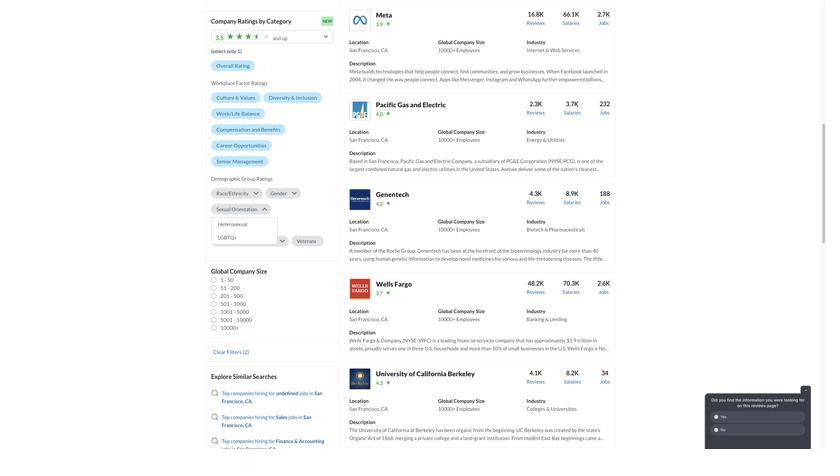 Task type: locate. For each thing, give the bounding box(es) containing it.
1000
[[234, 301, 246, 307]]

for right 'looking'
[[800, 398, 805, 403]]

san down wells fargo image
[[350, 317, 357, 323]]

finance
[[276, 439, 294, 445]]

5 industry from the top
[[527, 398, 546, 404]]

1 vertical spatial companies
[[231, 415, 254, 421]]

500
[[234, 293, 243, 299]]

the inside "did you find the information you were looking for on this reviews page?"
[[736, 398, 742, 403]]

5 reviews from the top
[[527, 379, 545, 385]]

1 vertical spatial ratings
[[251, 80, 268, 86]]

san for genentech
[[350, 227, 357, 233]]

pharmaceuticals
[[549, 227, 585, 233]]

& inside industry internet & web services
[[546, 47, 549, 53]]

0 vertical spatial hiring
[[255, 391, 268, 397]]

company for pacific gas and electric
[[454, 129, 475, 135]]

8.9k
[[566, 190, 579, 198]]

changed
[[367, 76, 386, 82]]

pacific
[[376, 101, 396, 109]]

0 vertical spatial meta
[[376, 11, 392, 19]]

francisco, down 4.2
[[358, 227, 380, 233]]

salaries down 66.1k
[[563, 20, 580, 26]]

0 horizontal spatial find
[[460, 68, 469, 74]]

companies for top companies hiring for finance & accounting
[[231, 439, 254, 445]]

34
[[602, 370, 609, 377]]

4 location san francisco, ca from the top
[[350, 309, 388, 323]]

banking
[[527, 317, 545, 323]]

size
[[476, 39, 485, 45], [476, 129, 485, 135], [476, 219, 485, 225], [256, 268, 267, 275], [476, 309, 485, 315], [476, 398, 485, 404]]

jobs down 2.6k
[[599, 289, 609, 295]]

3 reviews from the top
[[527, 200, 545, 206]]

hiring left 'finance'
[[255, 439, 268, 445]]

0 vertical spatial people
[[425, 68, 440, 74]]

- right 1001
[[234, 309, 236, 315]]

to
[[365, 92, 369, 98]]

- for 501
[[231, 301, 233, 307]]

francisco, down similar
[[222, 399, 244, 405]]

industry for wells fargo
[[527, 309, 546, 315]]

like up 2d
[[452, 76, 459, 82]]

5 location san francisco, ca from the top
[[350, 398, 388, 412]]

inclusion
[[296, 94, 317, 101]]

size for university of california berkeley
[[476, 398, 485, 404]]

san for wells fargo
[[350, 317, 357, 323]]

jobs down 34
[[600, 379, 610, 385]]

san francisco, ca for undefined
[[222, 391, 323, 405]]

jobs for pacific gas and electric
[[600, 110, 610, 116]]

the up on
[[736, 398, 742, 403]]

& right colleges
[[547, 406, 550, 412]]

location san francisco, ca for meta
[[350, 39, 388, 53]]

1001 - 5000
[[221, 309, 249, 315]]

- right 1
[[225, 277, 226, 283]]

reviews for pacific gas and electric
[[527, 110, 545, 116]]

1 description from the top
[[350, 60, 376, 66]]

0 vertical spatial san francisco, ca
[[222, 391, 323, 405]]

& left the inclusion
[[291, 94, 295, 101]]

1 vertical spatial san francisco, ca
[[222, 415, 312, 429]]

like down further
[[545, 84, 553, 90]]

salaries for meta
[[563, 20, 580, 26]]

career
[[217, 142, 233, 149]]

jobs right sales
[[289, 415, 298, 421]]

10000+ for meta
[[438, 47, 456, 53]]

3 hiring from the top
[[255, 439, 268, 445]]

3 global company size 10000+ employees from the top
[[438, 219, 485, 233]]

find up messenger,
[[460, 68, 469, 74]]

colleges
[[527, 406, 546, 412]]

meta image
[[350, 10, 371, 31]]

1 vertical spatial find
[[727, 398, 735, 403]]

ca down the 4.3
[[381, 406, 388, 412]]

san for university of california berkeley
[[350, 406, 357, 412]]

is
[[414, 84, 417, 90]]

0 vertical spatial jobs
[[300, 391, 309, 397]]

up
[[282, 35, 288, 41]]

pacific gas and electric
[[376, 101, 446, 109]]

3 description from the top
[[350, 240, 376, 246]]

industry inside industry energy & utilities
[[527, 129, 546, 135]]

location down university of california berkeley image
[[350, 398, 369, 404]]

help right that at top
[[415, 68, 424, 74]]

1 location san francisco, ca from the top
[[350, 39, 388, 53]]

global for pacific gas and electric
[[438, 129, 453, 135]]

3 employees from the top
[[457, 227, 480, 233]]

3 industry from the top
[[527, 219, 546, 225]]

global company size 10000+ employees for genentech
[[438, 219, 485, 233]]

reviews down 4.3k
[[527, 200, 545, 206]]

10000+ for pacific gas and electric
[[438, 137, 456, 143]]

0 vertical spatial find
[[460, 68, 469, 74]]

industry biotech & pharmaceuticals
[[527, 219, 585, 233]]

3.7k salaries
[[564, 100, 581, 116]]

ratings
[[238, 18, 258, 25], [251, 80, 268, 86], [256, 176, 273, 182]]

top for top companies hiring for sales jobs in
[[222, 415, 230, 421]]

- right 51
[[228, 285, 230, 291]]

and left virtual
[[579, 84, 587, 90]]

evolution
[[411, 92, 432, 98]]

0 horizontal spatial jobs
[[289, 415, 298, 421]]

1 horizontal spatial meta
[[376, 11, 392, 19]]

industry for meta
[[527, 39, 546, 45]]

work/life balance
[[217, 110, 260, 117]]

genentech image
[[350, 189, 371, 210]]

(select
[[211, 48, 226, 54]]

san francisco, ca up top companies hiring for finance & accounting
[[222, 415, 312, 429]]

2 employees from the top
[[457, 137, 480, 143]]

help right to
[[370, 92, 380, 98]]

& left lending
[[546, 317, 549, 323]]

san down university of california berkeley image
[[350, 406, 357, 412]]

1 employees from the top
[[457, 47, 480, 53]]

4.3k reviews
[[527, 190, 545, 206]]

1 industry from the top
[[527, 39, 546, 45]]

hiring for sales
[[255, 415, 268, 421]]

location down 'pacific gas and electric' image
[[350, 129, 369, 135]]

demographic group ratings
[[211, 176, 273, 182]]

salaries down 3.7k at top right
[[564, 110, 581, 116]]

with
[[232, 222, 242, 228]]

ca down 3.7
[[381, 317, 388, 323]]

wells fargo
[[376, 280, 412, 288]]

workplace
[[211, 80, 235, 86]]

jobs for meta
[[599, 20, 609, 26]]

jobs
[[300, 391, 309, 397], [289, 415, 298, 421]]

the
[[387, 76, 394, 82], [366, 84, 373, 90], [392, 92, 400, 98], [736, 398, 742, 403]]

reviews for wells fargo
[[527, 289, 545, 295]]

location for meta
[[350, 39, 369, 45]]

ca for wells fargo
[[381, 317, 388, 323]]

reviews
[[527, 20, 545, 26], [527, 110, 545, 116], [527, 200, 545, 206], [527, 289, 545, 295], [527, 379, 545, 385]]

industry inside industry biotech & pharmaceuticals
[[527, 219, 546, 225]]

company for genentech
[[454, 219, 475, 225]]

industry up the energy
[[527, 129, 546, 135]]

san down 'pacific gas and electric' image
[[350, 137, 357, 143]]

location san francisco, ca for genentech
[[350, 219, 388, 233]]

2 vertical spatial meta
[[401, 84, 413, 90]]

location for genentech
[[350, 219, 369, 225]]

compensation and benefits button
[[211, 124, 286, 135]]

you right did
[[719, 398, 726, 403]]

connect,
[[441, 68, 460, 74]]

1 vertical spatial hiring
[[255, 415, 268, 421]]

san up 2004,
[[350, 47, 357, 53]]

francisco, for university of california berkeley
[[358, 406, 380, 412]]

location san francisco, ca down 3.7
[[350, 309, 388, 323]]

reviews down 2.3k
[[527, 110, 545, 116]]

1 san francisco, ca from the top
[[222, 391, 323, 405]]

internet
[[527, 47, 545, 53]]

description for wells fargo
[[350, 330, 376, 336]]

1 vertical spatial top
[[222, 415, 230, 421]]

1 vertical spatial like
[[545, 84, 553, 90]]

salaries down 8.9k
[[564, 200, 581, 206]]

4 description from the top
[[350, 330, 376, 336]]

san for pacific gas and electric
[[350, 137, 357, 143]]

rating
[[235, 62, 250, 69]]

francisco, for wells fargo
[[358, 317, 380, 323]]

company for meta
[[454, 39, 475, 45]]

2 vertical spatial top
[[222, 439, 230, 445]]

1 horizontal spatial like
[[545, 84, 553, 90]]

1 location from the top
[[350, 39, 369, 45]]

5 description from the top
[[350, 420, 376, 426]]

company for wells fargo
[[454, 309, 475, 315]]

family
[[238, 238, 252, 244]]

3 location from the top
[[350, 219, 369, 225]]

location san francisco, ca down '3.9'
[[350, 39, 388, 53]]

location
[[350, 39, 369, 45], [350, 129, 369, 135], [350, 219, 369, 225], [350, 309, 369, 315], [350, 398, 369, 404]]

salaries down 70.3k
[[563, 289, 580, 295]]

industry inside industry internet & web services
[[527, 39, 546, 45]]

ca up technologies
[[381, 47, 388, 53]]

veterans
[[297, 238, 317, 244]]

top for top companies hiring for undefined jobs in
[[222, 391, 230, 397]]

10000+ for genentech
[[438, 227, 456, 233]]

4.1k
[[530, 370, 542, 377]]

companies for top companies hiring for sales jobs in
[[231, 415, 254, 421]]

reviews down 48.2k
[[527, 289, 545, 295]]

4 reviews from the top
[[527, 289, 545, 295]]

in left social
[[433, 92, 437, 98]]

top for top companies hiring for finance & accounting
[[222, 439, 230, 445]]

services
[[562, 47, 580, 53]]

2 location from the top
[[350, 129, 369, 135]]

- right 201
[[231, 293, 233, 299]]

location down wells fargo image
[[350, 309, 369, 315]]

way
[[395, 76, 404, 82]]

8.2k salaries
[[564, 370, 581, 385]]

1 global company size 10000+ employees from the top
[[438, 39, 485, 53]]

ca down 4.0
[[381, 137, 388, 143]]

48.2k reviews
[[527, 280, 545, 295]]

location down genentech image
[[350, 219, 369, 225]]

3 companies from the top
[[231, 439, 254, 445]]

or
[[232, 238, 237, 244]]

experiences
[[518, 84, 544, 90]]

jobs for undefined
[[300, 391, 309, 397]]

description inside description meta builds technologies that help people connect, find communities, and grow businesses. when facebook launched in 2004, it changed the way people connect. apps like messenger, instagram and whatsapp further empowered billions around the world. now, meta is moving beyond 2d screens toward immersive experiences like augmented and virtual reality to help build the next evolution in social technology.
[[350, 60, 376, 66]]

1 horizontal spatial you
[[766, 398, 773, 403]]

2 location san francisco, ca from the top
[[350, 129, 388, 143]]

location down meta 'image'
[[350, 39, 369, 45]]

ca down 4.2
[[381, 227, 388, 233]]

0 vertical spatial help
[[415, 68, 424, 74]]

jobs for genentech
[[600, 200, 610, 206]]

for left "undefined"
[[269, 391, 275, 397]]

2 vertical spatial hiring
[[255, 439, 268, 445]]

people up connect.
[[425, 68, 440, 74]]

0 vertical spatial top
[[222, 391, 230, 397]]

2.6k jobs
[[598, 280, 610, 295]]

did you find the information you were looking for on this reviews page?
[[712, 398, 805, 409]]

employees for pacific gas and electric
[[457, 137, 480, 143]]

connect.
[[420, 76, 439, 82]]

global for meta
[[438, 39, 453, 45]]

0 horizontal spatial meta
[[350, 68, 361, 74]]

race/ethnicity
[[217, 191, 249, 197]]

1 horizontal spatial find
[[727, 398, 735, 403]]

gas
[[398, 101, 409, 109]]

ratings for group
[[256, 176, 273, 182]]

0 horizontal spatial people
[[405, 76, 419, 82]]

5 location from the top
[[350, 398, 369, 404]]

and left up
[[273, 35, 281, 41]]

2 horizontal spatial meta
[[401, 84, 413, 90]]

3 location san francisco, ca from the top
[[350, 219, 388, 233]]

4 industry from the top
[[527, 309, 546, 315]]

1 vertical spatial jobs
[[289, 415, 298, 421]]

1 reviews from the top
[[527, 20, 545, 26]]

& left values
[[235, 94, 239, 101]]

ca for meta
[[381, 47, 388, 53]]

4 location from the top
[[350, 309, 369, 315]]

232 jobs
[[600, 100, 610, 116]]

industry inside the industry banking & lending
[[527, 309, 546, 315]]

51 - 200
[[221, 285, 240, 291]]

san down genentech image
[[350, 227, 357, 233]]

and left benefits
[[251, 126, 260, 133]]

10000+ for university of california berkeley
[[438, 406, 456, 412]]

on
[[737, 404, 742, 409]]

page?
[[767, 404, 779, 409]]

looking
[[784, 398, 799, 403]]

location san francisco, ca down the 4.3
[[350, 398, 388, 412]]

meta up 2004,
[[350, 68, 361, 74]]

2 vertical spatial companies
[[231, 439, 254, 445]]

4 global company size 10000+ employees from the top
[[438, 309, 485, 323]]

(2)
[[243, 349, 249, 356]]

& left "web"
[[546, 47, 549, 53]]

ratings left by
[[238, 18, 258, 25]]

5 global company size 10000+ employees from the top
[[438, 398, 485, 412]]

for left 'finance'
[[269, 439, 275, 445]]

employees for meta
[[457, 47, 480, 53]]

people down that at top
[[405, 76, 419, 82]]

2 san francisco, ca from the top
[[222, 415, 312, 429]]

0 horizontal spatial help
[[370, 92, 380, 98]]

salaries
[[563, 20, 580, 26], [564, 110, 581, 116], [564, 200, 581, 206], [563, 289, 580, 295], [564, 379, 581, 385]]

for left sales
[[269, 415, 275, 421]]

2 global company size 10000+ employees from the top
[[438, 129, 485, 143]]

ratings right factor
[[251, 80, 268, 86]]

employees for genentech
[[457, 227, 480, 233]]

san for meta
[[350, 47, 357, 53]]

2 reviews from the top
[[527, 110, 545, 116]]

1 top from the top
[[222, 391, 230, 397]]

management
[[233, 158, 263, 165]]

compensation and benefits
[[217, 126, 280, 133]]

34 jobs
[[600, 370, 610, 385]]

location for wells fargo
[[350, 309, 369, 315]]

help
[[415, 68, 424, 74], [370, 92, 380, 98]]

2 top from the top
[[222, 415, 230, 421]]

hiring down the searches
[[255, 391, 268, 397]]

accounting
[[299, 439, 325, 445]]

for for top companies hiring for sales jobs in
[[269, 415, 275, 421]]

- right 501
[[231, 301, 233, 307]]

&
[[546, 47, 549, 53], [235, 94, 239, 101], [291, 94, 295, 101], [543, 137, 547, 143], [545, 227, 548, 233], [546, 317, 549, 323], [547, 406, 550, 412], [295, 439, 298, 445]]

2 industry from the top
[[527, 129, 546, 135]]

industry up internet
[[527, 39, 546, 45]]

2 vertical spatial ratings
[[256, 176, 273, 182]]

francisco, down the 4.3
[[358, 406, 380, 412]]

san francisco, ca for sales
[[222, 415, 312, 429]]

jobs inside '232 jobs'
[[600, 110, 610, 116]]

web
[[550, 47, 561, 53]]

industry inside industry colleges & universities
[[527, 398, 546, 404]]

- for 5001
[[234, 317, 236, 323]]

industry up colleges
[[527, 398, 546, 404]]

description meta builds technologies that help people connect, find communities, and grow businesses. when facebook launched in 2004, it changed the way people connect. apps like messenger, instagram and whatsapp further empowered billions around the world. now, meta is moving beyond 2d screens toward immersive experiences like augmented and virtual reality to help build the next evolution in social technology.
[[350, 60, 608, 98]]

& right biotech
[[545, 227, 548, 233]]

48.2k
[[528, 280, 544, 287]]

1 companies from the top
[[231, 391, 254, 397]]

similar
[[233, 373, 252, 381]]

meta up next
[[401, 84, 413, 90]]

5 employees from the top
[[457, 406, 480, 412]]

location for university of california berkeley
[[350, 398, 369, 404]]

francisco, for meta
[[358, 47, 380, 53]]

francisco, up 'builds'
[[358, 47, 380, 53]]

- down 1001 - 5000
[[234, 317, 236, 323]]

2 description from the top
[[350, 150, 376, 156]]

francisco, down 3.7
[[358, 317, 380, 323]]

0 vertical spatial like
[[452, 76, 459, 82]]

hiring
[[255, 391, 268, 397], [255, 415, 268, 421], [255, 439, 268, 445]]

ca down the top companies hiring for sales jobs in
[[245, 423, 252, 429]]

4 employees from the top
[[457, 317, 480, 323]]

global for genentech
[[438, 219, 453, 225]]

energy
[[527, 137, 542, 143]]

jobs inside 2.7k jobs
[[599, 20, 609, 26]]

top
[[222, 391, 230, 397], [222, 415, 230, 421], [222, 439, 230, 445]]

meta up '3.9'
[[376, 11, 392, 19]]

2 companies from the top
[[231, 415, 254, 421]]

location san francisco, ca down 4.2
[[350, 219, 388, 233]]

jobs down 188
[[600, 200, 610, 206]]

2 hiring from the top
[[255, 415, 268, 421]]

industry up biotech
[[527, 219, 546, 225]]

only
[[227, 48, 237, 54]]

0 vertical spatial companies
[[231, 391, 254, 397]]

8.2k
[[566, 370, 579, 377]]

reviews for meta
[[527, 20, 545, 26]]

francisco, down 4.0
[[358, 137, 380, 143]]

location san francisco, ca down 4.0
[[350, 129, 388, 143]]

hiring left sales
[[255, 415, 268, 421]]

0 horizontal spatial you
[[719, 398, 726, 403]]

0 horizontal spatial like
[[452, 76, 459, 82]]

global for wells fargo
[[438, 309, 453, 315]]

demographic
[[211, 176, 241, 182]]

whatsapp
[[518, 76, 541, 82]]

3 top from the top
[[222, 439, 230, 445]]

were
[[774, 398, 783, 403]]

jobs inside '2.6k jobs'
[[599, 289, 609, 295]]

-
[[225, 277, 226, 283], [228, 285, 230, 291], [231, 293, 233, 299], [231, 301, 233, 307], [234, 309, 236, 315], [234, 317, 236, 323]]

jobs down the 2.7k
[[599, 20, 609, 26]]

company
[[211, 18, 237, 25], [454, 39, 475, 45], [454, 129, 475, 135], [454, 219, 475, 225], [230, 268, 255, 275], [454, 309, 475, 315], [454, 398, 475, 404]]

reviews down 4.1k
[[527, 379, 545, 385]]

1 hiring from the top
[[255, 391, 268, 397]]

group
[[242, 176, 255, 182]]

find right did
[[727, 398, 735, 403]]

ratings right group
[[256, 176, 273, 182]]

& right the energy
[[543, 137, 547, 143]]

reality
[[350, 92, 364, 98]]

location for pacific gas and electric
[[350, 129, 369, 135]]

san francisco, ca down the searches
[[222, 391, 323, 405]]

jobs inside '188 jobs'
[[600, 200, 610, 206]]

1 horizontal spatial jobs
[[300, 391, 309, 397]]

salaries down 8.2k
[[564, 379, 581, 385]]

employees for wells fargo
[[457, 317, 480, 323]]

san francisco, ca
[[222, 391, 323, 405], [222, 415, 312, 429]]



Task type: vqa. For each thing, say whether or not it's contained in the screenshot.
Francisco, related to University of California Berkeley
yes



Task type: describe. For each thing, give the bounding box(es) containing it.
san up accounting
[[304, 415, 312, 421]]

culture & values
[[217, 94, 256, 101]]

jobs for university of california berkeley
[[600, 379, 610, 385]]

global for university of california berkeley
[[438, 398, 453, 404]]

salaries for pacific gas and electric
[[564, 110, 581, 116]]

industry for genentech
[[527, 219, 546, 225]]

apps
[[440, 76, 451, 82]]

2.7k jobs
[[598, 11, 610, 26]]

for for top companies hiring for undefined jobs in
[[269, 391, 275, 397]]

10000
[[237, 317, 252, 323]]

5001 - 10000
[[221, 317, 252, 323]]

technologies
[[376, 68, 404, 74]]

2d
[[452, 84, 459, 90]]

employees for university of california berkeley
[[457, 406, 480, 412]]

reviews for genentech
[[527, 200, 545, 206]]

in right sales
[[298, 415, 303, 421]]

people with disabilities
[[217, 222, 267, 228]]

global company size 10000+ employees for meta
[[438, 39, 485, 53]]

and down grow
[[509, 76, 517, 82]]

overall rating button
[[211, 60, 255, 71]]

- for 201
[[231, 293, 233, 299]]

& inside industry energy & utilities
[[543, 137, 547, 143]]

industry for pacific gas and electric
[[527, 129, 546, 135]]

location san francisco, ca for pacific gas and electric
[[350, 129, 388, 143]]

ca for university of california berkeley
[[381, 406, 388, 412]]

3.7
[[376, 291, 383, 297]]

size for wells fargo
[[476, 309, 485, 315]]

1 vertical spatial people
[[405, 76, 419, 82]]

70.3k
[[563, 280, 579, 287]]

1 horizontal spatial people
[[425, 68, 440, 74]]

new
[[323, 19, 332, 24]]

0 vertical spatial ratings
[[238, 18, 258, 25]]

augmented
[[554, 84, 578, 90]]

& inside the industry banking & lending
[[546, 317, 549, 323]]

launched
[[583, 68, 603, 74]]

in right launched
[[604, 68, 608, 74]]

& right 'finance'
[[295, 439, 298, 445]]

explore similar searches
[[211, 373, 277, 381]]

location san francisco, ca for wells fargo
[[350, 309, 388, 323]]

and down evolution
[[410, 101, 422, 109]]

global company size 10000+ employees for wells fargo
[[438, 309, 485, 323]]

1
[[221, 277, 224, 283]]

san right "undefined"
[[315, 391, 323, 397]]

compensation
[[217, 126, 250, 133]]

location san francisco, ca for university of california berkeley
[[350, 398, 388, 412]]

global company size 10000+ employees for university of california berkeley
[[438, 398, 485, 412]]

technology.
[[451, 92, 476, 98]]

billions
[[586, 76, 602, 82]]

filters
[[227, 349, 242, 356]]

pacific gas and electric image
[[350, 99, 371, 121]]

201
[[221, 293, 230, 299]]

sexual
[[217, 207, 231, 212]]

facebook
[[561, 68, 582, 74]]

overall rating
[[217, 62, 250, 69]]

work/life balance button
[[211, 108, 265, 119]]

undefined
[[276, 391, 299, 397]]

beyond
[[435, 84, 451, 90]]

wells
[[376, 280, 393, 288]]

information
[[743, 398, 765, 403]]

size for pacific gas and electric
[[476, 129, 485, 135]]

toward
[[478, 84, 493, 90]]

1 vertical spatial meta
[[350, 68, 361, 74]]

1 you from the left
[[719, 398, 726, 403]]

for inside "did you find the information you were looking for on this reviews page?"
[[800, 398, 805, 403]]

opportunities
[[234, 142, 267, 149]]

2004,
[[350, 76, 362, 82]]

find inside description meta builds technologies that help people connect, find communities, and grow businesses. when facebook launched in 2004, it changed the way people connect. apps like messenger, instagram and whatsapp further empowered billions around the world. now, meta is moving beyond 2d screens toward immersive experiences like augmented and virtual reality to help build the next evolution in social technology.
[[460, 68, 469, 74]]

find inside "did you find the information you were looking for on this reviews page?"
[[727, 398, 735, 403]]

- for 1
[[225, 277, 226, 283]]

grow
[[509, 68, 520, 74]]

francisco, down the top companies hiring for sales jobs in
[[222, 423, 244, 429]]

ca down top companies hiring for undefined jobs in
[[245, 399, 252, 405]]

and up instagram
[[500, 68, 508, 74]]

size for genentech
[[476, 219, 485, 225]]

diversity
[[269, 94, 290, 101]]

and inside button
[[251, 126, 260, 133]]

66.1k salaries
[[563, 11, 580, 26]]

8.9k salaries
[[564, 190, 581, 206]]

berkeley
[[448, 370, 475, 378]]

industry for university of california berkeley
[[527, 398, 546, 404]]

in right "undefined"
[[310, 391, 314, 397]]

overall
[[217, 62, 234, 69]]

description for pacific gas and electric
[[350, 150, 376, 156]]

next
[[401, 92, 410, 98]]

501
[[221, 301, 230, 307]]

the down 'now,'
[[392, 92, 400, 98]]

4.3k
[[530, 190, 542, 198]]

university
[[376, 370, 408, 378]]

reviews
[[752, 404, 766, 409]]

66.1k
[[563, 11, 579, 18]]

2.6k
[[598, 280, 610, 287]]

501 - 1000
[[221, 301, 246, 307]]

clear filters (2) button
[[211, 349, 251, 356]]

orientation
[[232, 207, 257, 212]]

values
[[240, 94, 256, 101]]

& inside diversity & inclusion button
[[291, 94, 295, 101]]

the up to
[[366, 84, 373, 90]]

the down technologies
[[387, 76, 394, 82]]

description for genentech
[[350, 240, 376, 246]]

2 you from the left
[[766, 398, 773, 403]]

salaries for genentech
[[564, 200, 581, 206]]

university of california berkeley image
[[350, 369, 371, 390]]

ca for pacific gas and electric
[[381, 137, 388, 143]]

1 horizontal spatial help
[[415, 68, 424, 74]]

company for university of california berkeley
[[454, 398, 475, 404]]

salaries for wells fargo
[[563, 289, 580, 295]]

jobs for sales
[[289, 415, 298, 421]]

communities,
[[470, 68, 499, 74]]

ca for genentech
[[381, 227, 388, 233]]

companies for top companies hiring for undefined jobs in
[[231, 391, 254, 397]]

moving
[[418, 84, 434, 90]]

category
[[267, 18, 292, 25]]

california
[[417, 370, 447, 378]]

culture & values button
[[211, 92, 261, 103]]

industry internet & web services
[[527, 39, 580, 53]]

& inside industry biotech & pharmaceuticals
[[545, 227, 548, 233]]

232
[[600, 100, 610, 108]]

lgbtq+
[[218, 235, 237, 241]]

1 vertical spatial help
[[370, 92, 380, 98]]

francisco, for pacific gas and electric
[[358, 137, 380, 143]]

for for top companies hiring for finance & accounting
[[269, 439, 275, 445]]

& inside industry colleges & universities
[[547, 406, 550, 412]]

instagram
[[486, 76, 508, 82]]

ratings for factor
[[251, 80, 268, 86]]

& inside culture & values button
[[235, 94, 239, 101]]

5001
[[221, 317, 233, 323]]

balance
[[241, 110, 260, 117]]

explore
[[211, 373, 232, 381]]

career opportunities button
[[211, 140, 272, 151]]

clear filters (2)
[[213, 349, 249, 356]]

4.3
[[376, 380, 383, 386]]

salaries for university of california berkeley
[[564, 379, 581, 385]]

top companies hiring for sales jobs in
[[222, 415, 304, 421]]

empowered
[[559, 76, 585, 82]]

4.1k reviews
[[527, 370, 545, 385]]

jobs for wells fargo
[[599, 289, 609, 295]]

global company size 10000+ employees for pacific gas and electric
[[438, 129, 485, 143]]

around
[[350, 84, 365, 90]]

10000+ for wells fargo
[[438, 317, 456, 323]]

hiring for undefined
[[255, 391, 268, 397]]

world.
[[374, 84, 388, 90]]

it
[[363, 76, 366, 82]]

188 jobs
[[600, 190, 610, 206]]

francisco, for genentech
[[358, 227, 380, 233]]

senior
[[217, 158, 232, 165]]

screens
[[460, 84, 477, 90]]

wells fargo image
[[350, 279, 371, 300]]

description for university of california berkeley
[[350, 420, 376, 426]]

and up
[[273, 35, 288, 41]]

senior management button
[[211, 156, 269, 167]]

- for 51
[[228, 285, 230, 291]]

reviews for university of california berkeley
[[527, 379, 545, 385]]

size for meta
[[476, 39, 485, 45]]

- for 1001
[[234, 309, 236, 315]]



